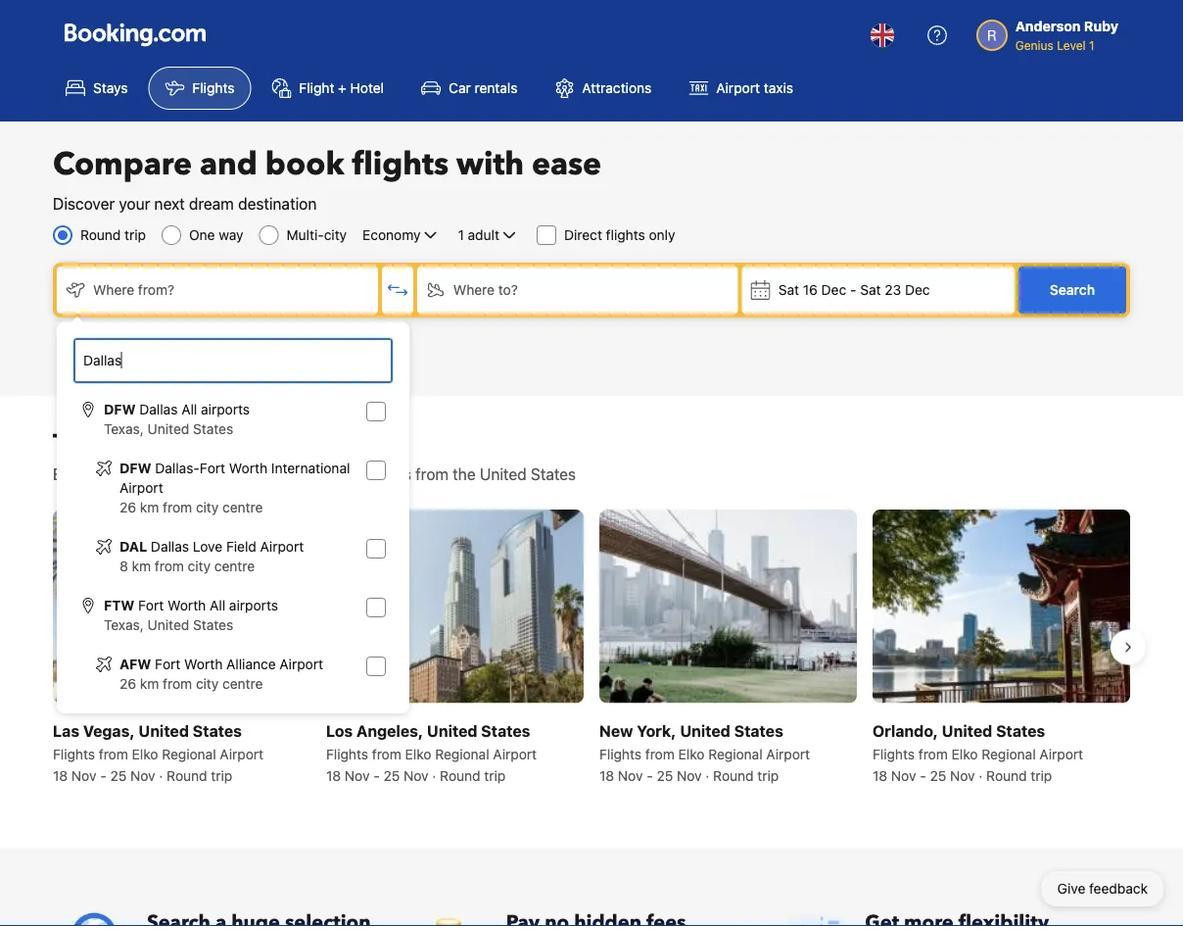 Task type: vqa. For each thing, say whether or not it's contained in the screenshot.
third 18 from the right
yes



Task type: describe. For each thing, give the bounding box(es) containing it.
km for afw
[[140, 676, 159, 692]]

a
[[159, 465, 168, 484]]

your
[[119, 195, 150, 213]]

book
[[53, 465, 89, 484]]

dallas for dallas love field airport
[[151, 538, 189, 555]]

new york, united states flights from elko regional airport 18 nov - 25 nov · round trip
[[600, 721, 811, 783]]

los
[[326, 721, 353, 740]]

level
[[1058, 38, 1086, 52]]

destination inside trending cities book flights to a destination popular with travellers from the united states
[[172, 465, 251, 484]]

destination inside compare and book flights with ease discover your next dream destination
[[238, 195, 317, 213]]

flight + hotel
[[299, 80, 384, 96]]

with inside trending cities book flights to a destination popular with travellers from the united states
[[313, 465, 343, 484]]

2 dec from the left
[[905, 282, 931, 298]]

to?
[[499, 282, 518, 298]]

give
[[1058, 880, 1086, 897]]

new york, united states image
[[600, 510, 857, 703]]

flights inside flights link
[[192, 80, 235, 96]]

18 inside orlando, united states flights from elko regional airport 18 nov - 25 nov · round trip
[[873, 767, 888, 783]]

states inside las vegas, united states flights from elko regional airport 18 nov - 25 nov · round trip
[[193, 721, 242, 740]]

dal
[[120, 538, 147, 555]]

the
[[453, 465, 476, 484]]

18 for las vegas, united states
[[53, 767, 68, 783]]

8 nov from the left
[[951, 767, 976, 783]]

flights for and
[[352, 143, 449, 186]]

Airport or city text field
[[81, 350, 385, 371]]

flights for las vegas, united states
[[53, 745, 95, 762]]

· for york,
[[706, 767, 710, 783]]

regional inside orlando, united states flights from elko regional airport 18 nov - 25 nov · round trip
[[982, 745, 1036, 762]]

new
[[600, 721, 633, 740]]

0 vertical spatial centre
[[223, 499, 263, 515]]

trending cities book flights to a destination popular with travellers from the united states
[[53, 427, 576, 484]]

car rentals link
[[405, 67, 534, 110]]

airport inside las vegas, united states flights from elko regional airport 18 nov - 25 nov · round trip
[[220, 745, 264, 762]]

one way
[[189, 227, 244, 243]]

los angeles, united states flights from elko regional airport 18 nov - 25 nov · round trip
[[326, 721, 537, 783]]

las vegas, united states image
[[53, 510, 311, 703]]

airport inside new york, united states flights from elko regional airport 18 nov - 25 nov · round trip
[[767, 745, 811, 762]]

· for angeles,
[[433, 767, 436, 783]]

afw
[[120, 656, 151, 672]]

cities
[[160, 427, 220, 459]]

· inside orlando, united states flights from elko regional airport 18 nov - 25 nov · round trip
[[979, 767, 983, 783]]

only
[[649, 227, 676, 243]]

centre for field
[[214, 558, 255, 574]]

travellers
[[347, 465, 412, 484]]

compare and book flights with ease discover your next dream destination
[[53, 143, 602, 213]]

1 sat from the left
[[779, 282, 800, 298]]

1 vertical spatial flights
[[606, 227, 646, 243]]

compare
[[53, 143, 192, 186]]

give feedback
[[1058, 880, 1148, 897]]

las
[[53, 721, 79, 740]]

york,
[[637, 721, 677, 740]]

trip for los
[[484, 767, 506, 783]]

stays
[[93, 80, 128, 96]]

direct flights only
[[564, 227, 676, 243]]

all inside ftw fort worth all airports texas, united states
[[210, 597, 226, 613]]

attractions link
[[538, 67, 669, 110]]

states inside ftw fort worth all airports texas, united states
[[193, 617, 233, 633]]

multi-
[[287, 227, 324, 243]]

dream
[[189, 195, 234, 213]]

city inside afw fort worth alliance airport 26 km from city centre
[[196, 676, 219, 692]]

· for vegas,
[[159, 767, 163, 783]]

dallas-fort worth international airport
[[120, 460, 350, 496]]

16
[[803, 282, 818, 298]]

fort for afw
[[155, 656, 181, 672]]

hotel
[[350, 80, 384, 96]]

book
[[265, 143, 344, 186]]

economy
[[363, 227, 421, 243]]

centre for alliance
[[223, 676, 263, 692]]

feedback
[[1090, 880, 1148, 897]]

stays link
[[49, 67, 144, 110]]

states inside trending cities book flights to a destination popular with travellers from the united states
[[531, 465, 576, 484]]

4 nov from the left
[[404, 767, 429, 783]]

regional for york,
[[709, 745, 763, 762]]

flight
[[299, 80, 335, 96]]

trip for new
[[758, 767, 779, 783]]

from?
[[138, 282, 174, 298]]

regional for angeles,
[[435, 745, 490, 762]]

united inside new york, united states flights from elko regional airport 18 nov - 25 nov · round trip
[[680, 721, 731, 740]]

from inside new york, united states flights from elko regional airport 18 nov - 25 nov · round trip
[[646, 745, 675, 762]]

where from? button
[[57, 267, 378, 314]]

field
[[226, 538, 257, 555]]

1 nov from the left
[[71, 767, 96, 783]]

elko for angeles,
[[405, 745, 432, 762]]

international
[[271, 460, 350, 476]]

25 inside orlando, united states flights from elko regional airport 18 nov - 25 nov · round trip
[[930, 767, 947, 783]]

united inside trending cities book flights to a destination popular with travellers from the united states
[[480, 465, 527, 484]]

united inside 'dfw dallas all airports texas, united states'
[[148, 421, 189, 437]]

states inside los angeles, united states flights from elko regional airport 18 nov - 25 nov · round trip
[[481, 721, 531, 740]]

trending
[[53, 427, 154, 459]]

from down a
[[163, 499, 192, 515]]

alliance
[[226, 656, 276, 672]]

airport inside los angeles, united states flights from elko regional airport 18 nov - 25 nov · round trip
[[493, 745, 537, 762]]

26 km from city centre
[[120, 499, 263, 515]]

from inside trending cities book flights to a destination popular with travellers from the united states
[[416, 465, 449, 484]]

ftw
[[104, 597, 135, 613]]

las vegas, united states flights from elko regional airport 18 nov - 25 nov · round trip
[[53, 721, 264, 783]]

genius
[[1016, 38, 1054, 52]]

worth for alliance
[[184, 656, 223, 672]]

car rentals
[[449, 80, 518, 96]]

1 dec from the left
[[822, 282, 847, 298]]

popular
[[255, 465, 309, 484]]

airport inside afw fort worth alliance airport 26 km from city centre
[[280, 656, 323, 672]]

- for las vegas, united states
[[100, 767, 107, 783]]

dallas for dallas
[[139, 401, 178, 417]]

airport taxis
[[717, 80, 794, 96]]

dallas-
[[155, 460, 200, 476]]

rentals
[[475, 80, 518, 96]]

angeles,
[[357, 721, 423, 740]]

afw fort worth alliance airport 26 km from city centre
[[120, 656, 323, 692]]

where for where from?
[[93, 282, 134, 298]]

airport inside the dal dallas love field airport 8 km from city centre
[[260, 538, 304, 555]]



Task type: locate. For each thing, give the bounding box(es) containing it.
dfw
[[104, 401, 136, 417], [120, 460, 151, 476]]

all
[[182, 401, 197, 417], [210, 597, 226, 613]]

4 regional from the left
[[982, 745, 1036, 762]]

2 sat from the left
[[861, 282, 881, 298]]

from
[[416, 465, 449, 484], [163, 499, 192, 515], [155, 558, 184, 574], [163, 676, 192, 692], [99, 745, 128, 762], [372, 745, 402, 762], [646, 745, 675, 762], [919, 745, 948, 762]]

25 down orlando,
[[930, 767, 947, 783]]

where to?
[[454, 282, 518, 298]]

sat left 16
[[779, 282, 800, 298]]

where for where to?
[[454, 282, 495, 298]]

nov
[[71, 767, 96, 783], [130, 767, 155, 783], [345, 767, 370, 783], [404, 767, 429, 783], [618, 767, 643, 783], [677, 767, 702, 783], [892, 767, 917, 783], [951, 767, 976, 783]]

18 for new york, united states
[[600, 767, 615, 783]]

city down ftw fort worth all airports texas, united states
[[196, 676, 219, 692]]

1 vertical spatial fort
[[138, 597, 164, 613]]

flights up and
[[192, 80, 235, 96]]

airport taxis link
[[673, 67, 810, 110]]

booking.com logo image
[[65, 23, 206, 47], [65, 23, 206, 47]]

use enter to select airport and spacebar to add another one element
[[73, 392, 394, 760]]

4 25 from the left
[[930, 767, 947, 783]]

25 inside las vegas, united states flights from elko regional airport 18 nov - 25 nov · round trip
[[110, 767, 127, 783]]

flights for cities
[[93, 465, 137, 484]]

states inside new york, united states flights from elko regional airport 18 nov - 25 nov · round trip
[[735, 721, 784, 740]]

elko inside orlando, united states flights from elko regional airport 18 nov - 25 nov · round trip
[[952, 745, 978, 762]]

1 horizontal spatial all
[[210, 597, 226, 613]]

fort inside afw fort worth alliance airport 26 km from city centre
[[155, 656, 181, 672]]

city
[[324, 227, 347, 243], [196, 499, 219, 515], [188, 558, 211, 574], [196, 676, 219, 692]]

3 elko from the left
[[679, 745, 705, 762]]

flights inside los angeles, united states flights from elko regional airport 18 nov - 25 nov · round trip
[[326, 745, 368, 762]]

26 inside afw fort worth alliance airport 26 km from city centre
[[120, 676, 136, 692]]

2 · from the left
[[433, 767, 436, 783]]

- down orlando,
[[920, 767, 927, 783]]

7 nov from the left
[[892, 767, 917, 783]]

0 vertical spatial dallas
[[139, 401, 178, 417]]

airports up alliance
[[229, 597, 278, 613]]

flights
[[192, 80, 235, 96], [53, 745, 95, 762], [326, 745, 368, 762], [600, 745, 642, 762], [873, 745, 915, 762]]

25 inside new york, united states flights from elko regional airport 18 nov - 25 nov · round trip
[[657, 767, 673, 783]]

18
[[53, 767, 68, 783], [326, 767, 341, 783], [600, 767, 615, 783], [873, 767, 888, 783]]

25 down the york,
[[657, 767, 673, 783]]

worth left international
[[229, 460, 268, 476]]

fort for ftw
[[138, 597, 164, 613]]

flights inside trending cities book flights to a destination popular with travellers from the united states
[[93, 465, 137, 484]]

0 vertical spatial flights
[[352, 143, 449, 186]]

with
[[457, 143, 524, 186], [313, 465, 343, 484]]

18 down orlando,
[[873, 767, 888, 783]]

dal dallas love field airport 8 km from city centre
[[120, 538, 304, 574]]

3 regional from the left
[[709, 745, 763, 762]]

0 vertical spatial all
[[182, 401, 197, 417]]

states inside orlando, united states flights from elko regional airport 18 nov - 25 nov · round trip
[[997, 721, 1046, 740]]

· inside new york, united states flights from elko regional airport 18 nov - 25 nov · round trip
[[706, 767, 710, 783]]

1 vertical spatial km
[[132, 558, 151, 574]]

round for los
[[440, 767, 481, 783]]

0 horizontal spatial all
[[182, 401, 197, 417]]

flights for los angeles, united states
[[326, 745, 368, 762]]

3 25 from the left
[[657, 767, 673, 783]]

worth down the dal dallas love field airport 8 km from city centre
[[168, 597, 206, 613]]

flights left to
[[93, 465, 137, 484]]

with right popular
[[313, 465, 343, 484]]

round inside orlando, united states flights from elko regional airport 18 nov - 25 nov · round trip
[[987, 767, 1028, 783]]

3 18 from the left
[[600, 767, 615, 783]]

elko inside las vegas, united states flights from elko regional airport 18 nov - 25 nov · round trip
[[132, 745, 158, 762]]

18 down las
[[53, 767, 68, 783]]

25 for angeles,
[[384, 767, 400, 783]]

0 horizontal spatial with
[[313, 465, 343, 484]]

from inside orlando, united states flights from elko regional airport 18 nov - 25 nov · round trip
[[919, 745, 948, 762]]

1 elko from the left
[[132, 745, 158, 762]]

city left economy
[[324, 227, 347, 243]]

from down ftw fort worth all airports texas, united states
[[163, 676, 192, 692]]

18 inside las vegas, united states flights from elko regional airport 18 nov - 25 nov · round trip
[[53, 767, 68, 783]]

1 · from the left
[[159, 767, 163, 783]]

1 vertical spatial with
[[313, 465, 343, 484]]

· inside los angeles, united states flights from elko regional airport 18 nov - 25 nov · round trip
[[433, 767, 436, 783]]

1 horizontal spatial with
[[457, 143, 524, 186]]

united right angeles,
[[427, 721, 478, 740]]

united inside ftw fort worth all airports texas, united states
[[148, 617, 189, 633]]

- for los angeles, united states
[[374, 767, 380, 783]]

2 26 from the top
[[120, 676, 136, 692]]

dec right 23
[[905, 282, 931, 298]]

regional inside las vegas, united states flights from elko regional airport 18 nov - 25 nov · round trip
[[162, 745, 216, 762]]

flights inside compare and book flights with ease discover your next dream destination
[[352, 143, 449, 186]]

trip
[[125, 227, 146, 243], [211, 767, 232, 783], [484, 767, 506, 783], [758, 767, 779, 783], [1031, 767, 1053, 783]]

5 nov from the left
[[618, 767, 643, 783]]

from down orlando,
[[919, 745, 948, 762]]

round for new
[[714, 767, 754, 783]]

flights inside las vegas, united states flights from elko regional airport 18 nov - 25 nov · round trip
[[53, 745, 95, 762]]

fort for dallas-
[[200, 460, 226, 476]]

fort right ftw
[[138, 597, 164, 613]]

1 adult button
[[456, 223, 521, 247]]

vegas,
[[83, 721, 135, 740]]

18 down new
[[600, 767, 615, 783]]

25 down angeles,
[[384, 767, 400, 783]]

km inside afw fort worth alliance airport 26 km from city centre
[[140, 676, 159, 692]]

trip inside las vegas, united states flights from elko regional airport 18 nov - 25 nov · round trip
[[211, 767, 232, 783]]

23
[[885, 282, 902, 298]]

0 vertical spatial km
[[140, 499, 159, 515]]

18 down los
[[326, 767, 341, 783]]

0 vertical spatial 26
[[120, 499, 136, 515]]

adult
[[468, 227, 500, 243]]

united right orlando,
[[942, 721, 993, 740]]

0 vertical spatial dfw
[[104, 401, 136, 417]]

trip inside los angeles, united states flights from elko regional airport 18 nov - 25 nov · round trip
[[484, 767, 506, 783]]

2 18 from the left
[[326, 767, 341, 783]]

25 for york,
[[657, 767, 673, 783]]

4 elko from the left
[[952, 745, 978, 762]]

states
[[193, 421, 233, 437], [531, 465, 576, 484], [193, 617, 233, 633], [193, 721, 242, 740], [481, 721, 531, 740], [735, 721, 784, 740], [997, 721, 1046, 740]]

united up dallas-
[[148, 421, 189, 437]]

0 horizontal spatial 1
[[458, 227, 464, 243]]

centre inside the dal dallas love field airport 8 km from city centre
[[214, 558, 255, 574]]

dallas
[[139, 401, 178, 417], [151, 538, 189, 555]]

airports inside ftw fort worth all airports texas, united states
[[229, 597, 278, 613]]

2 vertical spatial flights
[[93, 465, 137, 484]]

km inside the dal dallas love field airport 8 km from city centre
[[132, 558, 151, 574]]

multi-city
[[287, 227, 347, 243]]

anderson
[[1016, 18, 1081, 34]]

from inside afw fort worth alliance airport 26 km from city centre
[[163, 676, 192, 692]]

worth for international
[[229, 460, 268, 476]]

fort down 'cities'
[[200, 460, 226, 476]]

0 vertical spatial texas,
[[104, 421, 144, 437]]

·
[[159, 767, 163, 783], [433, 767, 436, 783], [706, 767, 710, 783], [979, 767, 983, 783]]

1 inside dropdown button
[[458, 227, 464, 243]]

united right vegas,
[[139, 721, 189, 740]]

flights down los
[[326, 745, 368, 762]]

1 horizontal spatial sat
[[861, 282, 881, 298]]

dfw up trending
[[104, 401, 136, 417]]

worth inside ftw fort worth all airports texas, united states
[[168, 597, 206, 613]]

texas, inside ftw fort worth all airports texas, united states
[[104, 617, 144, 633]]

texas, inside 'dfw dallas all airports texas, united states'
[[104, 421, 144, 437]]

from left the
[[416, 465, 449, 484]]

airports
[[201, 401, 250, 417], [229, 597, 278, 613]]

round inside los angeles, united states flights from elko regional airport 18 nov - 25 nov · round trip
[[440, 767, 481, 783]]

trip inside new york, united states flights from elko regional airport 18 nov - 25 nov · round trip
[[758, 767, 779, 783]]

18 inside los angeles, united states flights from elko regional airport 18 nov - 25 nov · round trip
[[326, 767, 341, 783]]

dallas up 'cities'
[[139, 401, 178, 417]]

1 18 from the left
[[53, 767, 68, 783]]

1 vertical spatial 26
[[120, 676, 136, 692]]

airports inside 'dfw dallas all airports texas, united states'
[[201, 401, 250, 417]]

6 nov from the left
[[677, 767, 702, 783]]

2 25 from the left
[[384, 767, 400, 783]]

flights down las
[[53, 745, 95, 762]]

with inside compare and book flights with ease discover your next dream destination
[[457, 143, 524, 186]]

and
[[200, 143, 258, 186]]

where left to?
[[454, 282, 495, 298]]

0 horizontal spatial dec
[[822, 282, 847, 298]]

2 where from the left
[[454, 282, 495, 298]]

0 horizontal spatial flights
[[93, 465, 137, 484]]

next
[[154, 195, 185, 213]]

give feedback button
[[1042, 871, 1164, 906]]

texas, down ftw
[[104, 617, 144, 633]]

los angeles, united states image
[[326, 510, 584, 703]]

1 where from the left
[[93, 282, 134, 298]]

from inside las vegas, united states flights from elko regional airport 18 nov - 25 nov · round trip
[[99, 745, 128, 762]]

orlando, united states image
[[873, 510, 1131, 703]]

city down love on the bottom left
[[188, 558, 211, 574]]

texas, up to
[[104, 421, 144, 437]]

1 horizontal spatial where
[[454, 282, 495, 298]]

states inside 'dfw dallas all airports texas, united states'
[[193, 421, 233, 437]]

26 up dal at the bottom left
[[120, 499, 136, 515]]

dallas inside 'dfw dallas all airports texas, united states'
[[139, 401, 178, 417]]

round trip
[[80, 227, 146, 243]]

region
[[37, 502, 1147, 793]]

where from?
[[93, 282, 174, 298]]

8
[[120, 558, 128, 574]]

4 18 from the left
[[873, 767, 888, 783]]

· inside las vegas, united states flights from elko regional airport 18 nov - 25 nov · round trip
[[159, 767, 163, 783]]

flights for new york, united states
[[600, 745, 642, 762]]

flights inside orlando, united states flights from elko regional airport 18 nov - 25 nov · round trip
[[873, 745, 915, 762]]

round
[[80, 227, 121, 243], [167, 767, 207, 783], [440, 767, 481, 783], [714, 767, 754, 783], [987, 767, 1028, 783]]

flights
[[352, 143, 449, 186], [606, 227, 646, 243], [93, 465, 137, 484]]

1 vertical spatial airports
[[229, 597, 278, 613]]

km right 8
[[132, 558, 151, 574]]

elko
[[132, 745, 158, 762], [405, 745, 432, 762], [679, 745, 705, 762], [952, 745, 978, 762]]

united inside orlando, united states flights from elko regional airport 18 nov - 25 nov · round trip
[[942, 721, 993, 740]]

worth left alliance
[[184, 656, 223, 672]]

united
[[148, 421, 189, 437], [480, 465, 527, 484], [148, 617, 189, 633], [139, 721, 189, 740], [427, 721, 478, 740], [680, 721, 731, 740], [942, 721, 993, 740]]

1 vertical spatial centre
[[214, 558, 255, 574]]

texas,
[[104, 421, 144, 437], [104, 617, 144, 633]]

anderson ruby genius level 1
[[1016, 18, 1119, 52]]

one
[[189, 227, 215, 243]]

discover
[[53, 195, 115, 213]]

1 horizontal spatial dec
[[905, 282, 931, 298]]

1 regional from the left
[[162, 745, 216, 762]]

1 vertical spatial dallas
[[151, 538, 189, 555]]

flight + hotel link
[[255, 67, 401, 110]]

- left 23
[[851, 282, 857, 298]]

with up 1 adult dropdown button
[[457, 143, 524, 186]]

1 right level on the top right of page
[[1090, 38, 1095, 52]]

centre inside afw fort worth alliance airport 26 km from city centre
[[223, 676, 263, 692]]

1 26 from the top
[[120, 499, 136, 515]]

ftw fort worth all airports texas, united states
[[104, 597, 278, 633]]

ruby
[[1085, 18, 1119, 34]]

united inside los angeles, united states flights from elko regional airport 18 nov - 25 nov · round trip
[[427, 721, 478, 740]]

dfw for dfw dallas all airports texas, united states
[[104, 401, 136, 417]]

airport inside airport taxis link
[[717, 80, 760, 96]]

airport inside dallas-fort worth international airport
[[120, 480, 163, 496]]

1 horizontal spatial flights
[[352, 143, 449, 186]]

18 inside new york, united states flights from elko regional airport 18 nov - 25 nov · round trip
[[600, 767, 615, 783]]

flights up economy
[[352, 143, 449, 186]]

region containing las vegas, united states
[[37, 502, 1147, 793]]

elko inside los angeles, united states flights from elko regional airport 18 nov - 25 nov · round trip
[[405, 745, 432, 762]]

attractions
[[582, 80, 652, 96]]

0 vertical spatial worth
[[229, 460, 268, 476]]

dfw left a
[[120, 460, 151, 476]]

1 texas, from the top
[[104, 421, 144, 437]]

dfw for dfw
[[120, 460, 151, 476]]

regional inside new york, united states flights from elko regional airport 18 nov - 25 nov · round trip
[[709, 745, 763, 762]]

+
[[338, 80, 347, 96]]

where
[[93, 282, 134, 298], [454, 282, 495, 298]]

worth inside afw fort worth alliance airport 26 km from city centre
[[184, 656, 223, 672]]

26 down afw
[[120, 676, 136, 692]]

18 for los angeles, united states
[[326, 767, 341, 783]]

2 texas, from the top
[[104, 617, 144, 633]]

united up afw
[[148, 617, 189, 633]]

centre down dallas-fort worth international airport
[[223, 499, 263, 515]]

-
[[851, 282, 857, 298], [100, 767, 107, 783], [374, 767, 380, 783], [647, 767, 653, 783], [920, 767, 927, 783]]

airports up 'cities'
[[201, 401, 250, 417]]

2 vertical spatial km
[[140, 676, 159, 692]]

1 adult
[[458, 227, 500, 243]]

direct
[[564, 227, 603, 243]]

25 for vegas,
[[110, 767, 127, 783]]

elko for york,
[[679, 745, 705, 762]]

flights down orlando,
[[873, 745, 915, 762]]

sat 16 dec - sat 23 dec button
[[743, 267, 1015, 314]]

from down the york,
[[646, 745, 675, 762]]

flights down new
[[600, 745, 642, 762]]

from down angeles,
[[372, 745, 402, 762]]

from down vegas,
[[99, 745, 128, 762]]

0 horizontal spatial sat
[[779, 282, 800, 298]]

united right the
[[480, 465, 527, 484]]

flights left only
[[606, 227, 646, 243]]

- for new york, united states
[[647, 767, 653, 783]]

dec right 16
[[822, 282, 847, 298]]

flights link
[[148, 67, 251, 110]]

centre down field
[[214, 558, 255, 574]]

destination down 'cities'
[[172, 465, 251, 484]]

worth inside dallas-fort worth international airport
[[229, 460, 268, 476]]

united inside las vegas, united states flights from elko regional airport 18 nov - 25 nov · round trip
[[139, 721, 189, 740]]

airport
[[717, 80, 760, 96], [120, 480, 163, 496], [260, 538, 304, 555], [280, 656, 323, 672], [220, 745, 264, 762], [493, 745, 537, 762], [767, 745, 811, 762], [1040, 745, 1084, 762]]

- inside new york, united states flights from elko regional airport 18 nov - 25 nov · round trip
[[647, 767, 653, 783]]

dallas inside the dal dallas love field airport 8 km from city centre
[[151, 538, 189, 555]]

1 inside "anderson ruby genius level 1"
[[1090, 38, 1095, 52]]

km down to
[[140, 499, 159, 515]]

fort inside ftw fort worth all airports texas, united states
[[138, 597, 164, 613]]

1 vertical spatial 1
[[458, 227, 464, 243]]

1 vertical spatial worth
[[168, 597, 206, 613]]

1 vertical spatial all
[[210, 597, 226, 613]]

25 inside los angeles, united states flights from elko regional airport 18 nov - 25 nov · round trip
[[384, 767, 400, 783]]

- inside los angeles, united states flights from elko regional airport 18 nov - 25 nov · round trip
[[374, 767, 380, 783]]

0 vertical spatial with
[[457, 143, 524, 186]]

all up 'cities'
[[182, 401, 197, 417]]

sat left 23
[[861, 282, 881, 298]]

2 vertical spatial centre
[[223, 676, 263, 692]]

2 vertical spatial fort
[[155, 656, 181, 672]]

0 vertical spatial fort
[[200, 460, 226, 476]]

0 vertical spatial airports
[[201, 401, 250, 417]]

airport inside orlando, united states flights from elko regional airport 18 nov - 25 nov · round trip
[[1040, 745, 1084, 762]]

regional
[[162, 745, 216, 762], [435, 745, 490, 762], [709, 745, 763, 762], [982, 745, 1036, 762]]

km for dal
[[132, 558, 151, 574]]

search button
[[1019, 267, 1127, 314]]

round inside new york, united states flights from elko regional airport 18 nov - 25 nov · round trip
[[714, 767, 754, 783]]

dfw dallas all airports texas, united states
[[104, 401, 250, 437]]

elko for vegas,
[[132, 745, 158, 762]]

1 horizontal spatial 1
[[1090, 38, 1095, 52]]

2 horizontal spatial flights
[[606, 227, 646, 243]]

from right 8
[[155, 558, 184, 574]]

to
[[141, 465, 155, 484]]

km down afw
[[140, 676, 159, 692]]

- down vegas,
[[100, 767, 107, 783]]

destination up multi-
[[238, 195, 317, 213]]

regional for vegas,
[[162, 745, 216, 762]]

regional inside los angeles, united states flights from elko regional airport 18 nov - 25 nov · round trip
[[435, 745, 490, 762]]

- inside las vegas, united states flights from elko regional airport 18 nov - 25 nov · round trip
[[100, 767, 107, 783]]

0 vertical spatial 1
[[1090, 38, 1095, 52]]

1 vertical spatial dfw
[[120, 460, 151, 476]]

- inside popup button
[[851, 282, 857, 298]]

1 25 from the left
[[110, 767, 127, 783]]

all inside 'dfw dallas all airports texas, united states'
[[182, 401, 197, 417]]

sat 16 dec - sat 23 dec
[[779, 282, 931, 298]]

where left the from?
[[93, 282, 134, 298]]

orlando, united states flights from elko regional airport 18 nov - 25 nov · round trip
[[873, 721, 1084, 783]]

way
[[219, 227, 244, 243]]

25
[[110, 767, 127, 783], [384, 767, 400, 783], [657, 767, 673, 783], [930, 767, 947, 783]]

round for las
[[167, 767, 207, 783]]

1
[[1090, 38, 1095, 52], [458, 227, 464, 243]]

1 left adult
[[458, 227, 464, 243]]

3 · from the left
[[706, 767, 710, 783]]

fort right afw
[[155, 656, 181, 672]]

love
[[193, 538, 223, 555]]

worth for all
[[168, 597, 206, 613]]

4 · from the left
[[979, 767, 983, 783]]

dfw inside 'dfw dallas all airports texas, united states'
[[104, 401, 136, 417]]

where to? button
[[417, 267, 739, 314]]

united right the york,
[[680, 721, 731, 740]]

- inside orlando, united states flights from elko regional airport 18 nov - 25 nov · round trip
[[920, 767, 927, 783]]

trip for las
[[211, 767, 232, 783]]

fort inside dallas-fort worth international airport
[[200, 460, 226, 476]]

centre down alliance
[[223, 676, 263, 692]]

1 vertical spatial texas,
[[104, 617, 144, 633]]

orlando,
[[873, 721, 939, 740]]

dallas right dal at the bottom left
[[151, 538, 189, 555]]

0 horizontal spatial where
[[93, 282, 134, 298]]

2 nov from the left
[[130, 767, 155, 783]]

2 elko from the left
[[405, 745, 432, 762]]

round inside las vegas, united states flights from elko regional airport 18 nov - 25 nov · round trip
[[167, 767, 207, 783]]

taxis
[[764, 80, 794, 96]]

- down angeles,
[[374, 767, 380, 783]]

- down the york,
[[647, 767, 653, 783]]

all down the dal dallas love field airport 8 km from city centre
[[210, 597, 226, 613]]

city up love on the bottom left
[[196, 499, 219, 515]]

elko inside new york, united states flights from elko regional airport 18 nov - 25 nov · round trip
[[679, 745, 705, 762]]

1 vertical spatial destination
[[172, 465, 251, 484]]

trip inside orlando, united states flights from elko regional airport 18 nov - 25 nov · round trip
[[1031, 767, 1053, 783]]

from inside los angeles, united states flights from elko regional airport 18 nov - 25 nov · round trip
[[372, 745, 402, 762]]

car
[[449, 80, 471, 96]]

25 down vegas,
[[110, 767, 127, 783]]

search
[[1050, 282, 1096, 298]]

3 nov from the left
[[345, 767, 370, 783]]

city inside the dal dallas love field airport 8 km from city centre
[[188, 558, 211, 574]]

sat
[[779, 282, 800, 298], [861, 282, 881, 298]]

ease
[[532, 143, 602, 186]]

2 regional from the left
[[435, 745, 490, 762]]

flights inside new york, united states flights from elko regional airport 18 nov - 25 nov · round trip
[[600, 745, 642, 762]]

2 vertical spatial worth
[[184, 656, 223, 672]]

0 vertical spatial destination
[[238, 195, 317, 213]]

from inside the dal dallas love field airport 8 km from city centre
[[155, 558, 184, 574]]



